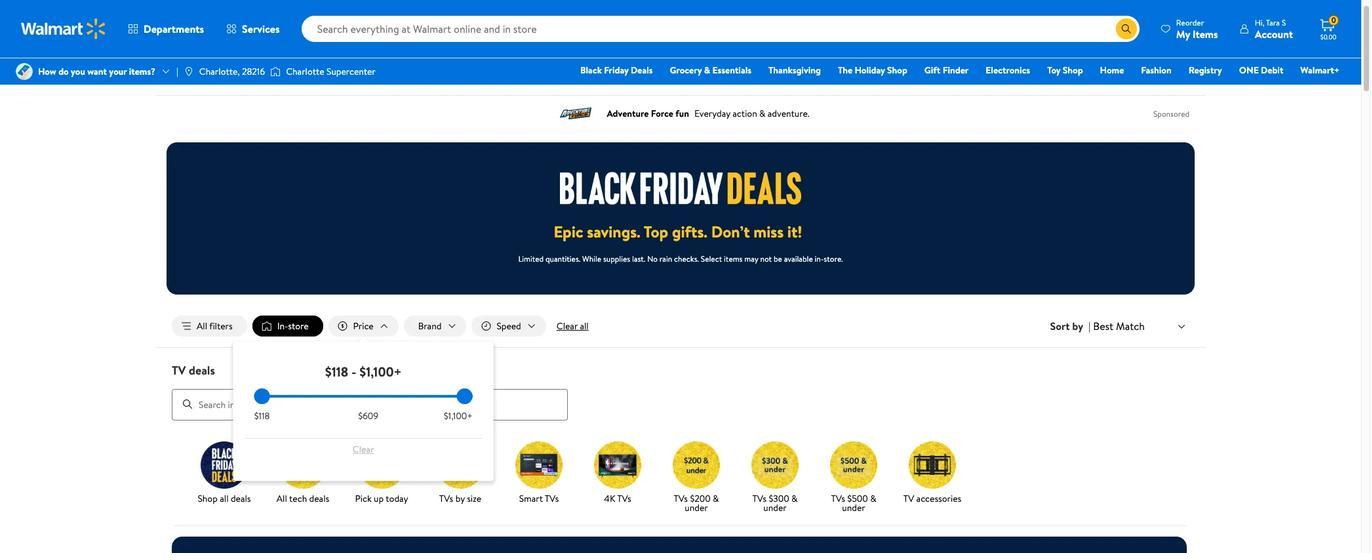 Task type: vqa. For each thing, say whether or not it's contained in the screenshot.
&
yes



Task type: describe. For each thing, give the bounding box(es) containing it.
electronics for electronics / tvs
[[172, 72, 216, 85]]

0 horizontal spatial electronics link
[[172, 72, 216, 85]]

tvs $500 & under link
[[820, 441, 888, 515]]

pick up today link
[[348, 441, 416, 506]]

toy shop link
[[1042, 63, 1089, 77]]

charlotte supercenter
[[286, 65, 376, 78]]

top
[[644, 220, 669, 243]]

tvs $500 & under image
[[831, 441, 878, 488]]

walmart+ link
[[1295, 63, 1346, 77]]

holiday
[[855, 64, 885, 77]]

toy shop
[[1048, 64, 1084, 77]]

no
[[648, 253, 658, 264]]

all for all tech deals
[[277, 492, 287, 505]]

$0.00
[[1321, 32, 1337, 41]]

the holiday shop link
[[833, 63, 914, 77]]

tvs $500 & under
[[832, 492, 877, 514]]

tvs for tvs $300 & under
[[753, 492, 767, 505]]

0 $0.00
[[1321, 15, 1337, 41]]

hi,
[[1255, 17, 1265, 28]]

all tech deals link
[[269, 441, 337, 506]]

all filters button
[[172, 316, 247, 337]]

4k tvs link
[[584, 441, 652, 506]]

services button
[[215, 13, 291, 45]]

smart
[[519, 492, 543, 505]]

tvs
[[230, 72, 242, 85]]

reorder
[[1177, 17, 1205, 28]]

& inside the grocery & essentials link
[[704, 64, 711, 77]]

in-store
[[277, 319, 309, 333]]

in-
[[277, 319, 288, 333]]

don't
[[712, 220, 750, 243]]

walmart black friday deals for days image
[[560, 172, 802, 205]]

miss
[[754, 220, 784, 243]]

items?
[[129, 65, 155, 78]]

shop inside the holiday shop link
[[888, 64, 908, 77]]

price button
[[328, 316, 399, 337]]

Search in TV deals search field
[[172, 389, 568, 420]]

tvs $200 & under
[[674, 492, 719, 514]]

all for clear
[[580, 319, 589, 333]]

clear all
[[557, 319, 589, 333]]

registry link
[[1183, 63, 1229, 77]]

gift finder
[[925, 64, 969, 77]]

walmart+
[[1301, 64, 1340, 77]]

shop all deals link
[[190, 441, 258, 506]]

departments
[[144, 22, 204, 36]]

gift finder link
[[919, 63, 975, 77]]

walmart image
[[21, 18, 106, 39]]

fashion
[[1142, 64, 1172, 77]]

pick up today image
[[358, 441, 405, 488]]

do
[[58, 65, 69, 78]]

best
[[1094, 319, 1114, 333]]

be
[[774, 253, 783, 264]]

28216
[[242, 65, 265, 78]]

filters
[[209, 319, 233, 333]]

charlotte,
[[199, 65, 240, 78]]

thanksgiving
[[769, 64, 821, 77]]

search image
[[182, 399, 193, 409]]

& for tvs $300 & under
[[792, 492, 798, 505]]

epic
[[554, 220, 584, 243]]

in-store button
[[252, 316, 323, 337]]

1 horizontal spatial electronics link
[[980, 63, 1037, 77]]

may
[[745, 253, 759, 264]]

gifts.
[[672, 220, 708, 243]]

pick
[[355, 492, 372, 505]]

limited quantities. while supplies last. no rain checks. select items may not be available in-store.
[[519, 253, 843, 264]]

TV deals search field
[[156, 362, 1206, 420]]

pick up today
[[355, 492, 408, 505]]

$500
[[848, 492, 868, 505]]

search icon image
[[1122, 24, 1132, 34]]

size
[[467, 492, 482, 505]]

grocery & essentials
[[670, 64, 752, 77]]

| inside sort and filter section element
[[1089, 319, 1091, 333]]

0 vertical spatial |
[[176, 65, 178, 78]]

tvs $300 & under
[[753, 492, 798, 514]]

shop all deals image
[[201, 441, 248, 488]]

one debit link
[[1234, 63, 1290, 77]]

Walmart Site-Wide search field
[[302, 16, 1140, 42]]

black friday deals link
[[575, 63, 659, 77]]

4k tvs
[[604, 492, 632, 505]]

last.
[[632, 253, 646, 264]]

items
[[1193, 27, 1219, 41]]

all for all filters
[[197, 319, 207, 333]]

checks.
[[674, 253, 699, 264]]

all filters
[[197, 319, 233, 333]]

tvs for tvs by size
[[439, 492, 454, 505]]

smart tvs image
[[516, 441, 563, 488]]

the holiday shop
[[838, 64, 908, 77]]

departments button
[[117, 13, 215, 45]]

Search search field
[[302, 16, 1140, 42]]

1 vertical spatial $1,100+
[[444, 409, 473, 423]]

tv for tv deals
[[172, 362, 186, 379]]

not
[[761, 253, 772, 264]]

under for $500
[[843, 501, 866, 514]]

& for tvs $200 & under
[[713, 492, 719, 505]]

rain
[[660, 253, 673, 264]]

deals
[[631, 64, 653, 77]]

brand button
[[404, 316, 467, 337]]

brand
[[418, 319, 442, 333]]

charlotte
[[286, 65, 325, 78]]

/
[[221, 72, 225, 85]]

epic savings. top gifts. don't miss it!
[[554, 220, 803, 243]]



Task type: locate. For each thing, give the bounding box(es) containing it.
under inside tvs $200 & under
[[685, 501, 708, 514]]

$118 range field
[[254, 395, 473, 398]]

debit
[[1262, 64, 1284, 77]]

deals inside search field
[[189, 362, 215, 379]]

sort and filter section element
[[156, 305, 1206, 347]]

0 horizontal spatial under
[[685, 501, 708, 514]]

tvs $300 & under image
[[752, 441, 799, 488]]

 image left how on the top left of page
[[16, 63, 33, 80]]

tv up search image
[[172, 362, 186, 379]]

by for tvs
[[456, 492, 465, 505]]

2 horizontal spatial deals
[[309, 492, 329, 505]]

& inside tvs $200 & under
[[713, 492, 719, 505]]

by inside sort and filter section element
[[1073, 319, 1084, 333]]

0 horizontal spatial all
[[197, 319, 207, 333]]

0 horizontal spatial by
[[456, 492, 465, 505]]

0 vertical spatial $118
[[325, 363, 348, 381]]

under for $300
[[764, 501, 787, 514]]

tvs left $300
[[753, 492, 767, 505]]

0 horizontal spatial |
[[176, 65, 178, 78]]

tvs by size
[[439, 492, 482, 505]]

0 vertical spatial clear
[[557, 319, 578, 333]]

0 horizontal spatial tv
[[172, 362, 186, 379]]

speed
[[497, 319, 521, 333]]

clear down $609
[[353, 443, 374, 456]]

electronics left toy at right
[[986, 64, 1031, 77]]

clear right speed in the left bottom of the page
[[557, 319, 578, 333]]

tv inside search field
[[172, 362, 186, 379]]

0 vertical spatial by
[[1073, 319, 1084, 333]]

reorder my items
[[1177, 17, 1219, 41]]

charlotte, 28216
[[199, 65, 265, 78]]

0 horizontal spatial clear
[[353, 443, 374, 456]]

tv left accessories
[[904, 492, 915, 505]]

tech
[[289, 492, 307, 505]]

tvs left $500
[[832, 492, 846, 505]]

in-
[[815, 253, 824, 264]]

0 horizontal spatial $118
[[254, 409, 270, 423]]

shop inside toy shop link
[[1063, 64, 1084, 77]]

| right "items?"
[[176, 65, 178, 78]]

1 horizontal spatial all
[[277, 492, 287, 505]]

under inside tvs $500 & under
[[843, 501, 866, 514]]

2 horizontal spatial shop
[[1063, 64, 1084, 77]]

shop down "shop all deals" image
[[198, 492, 218, 505]]

6 tvs from the left
[[832, 492, 846, 505]]

your
[[109, 65, 127, 78]]

by right the sort
[[1073, 319, 1084, 333]]

tvs for tvs $200 & under
[[674, 492, 688, 505]]

tv for tv accessories
[[904, 492, 915, 505]]

1 horizontal spatial clear
[[557, 319, 578, 333]]

1 horizontal spatial tv
[[904, 492, 915, 505]]

deals down "shop all deals" image
[[231, 492, 251, 505]]

3 under from the left
[[843, 501, 866, 514]]

all inside button
[[580, 319, 589, 333]]

tvs $300 & under link
[[741, 441, 810, 515]]

savings.
[[587, 220, 641, 243]]

under down tvs $300 & under image
[[764, 501, 787, 514]]

1 vertical spatial |
[[1089, 319, 1091, 333]]

deals for shop all deals
[[231, 492, 251, 505]]

4 tvs from the left
[[674, 492, 688, 505]]

smart tvs
[[519, 492, 559, 505]]

shop inside shop all deals link
[[198, 492, 218, 505]]

today
[[386, 492, 408, 505]]

tvs $200 & under image
[[673, 441, 720, 488]]

0 vertical spatial tv
[[172, 362, 186, 379]]

 image for how do you want your items?
[[16, 63, 33, 80]]

& inside tvs $500 & under
[[871, 492, 877, 505]]

my
[[1177, 27, 1191, 41]]

& right $300
[[792, 492, 798, 505]]

under inside tvs $300 & under
[[764, 501, 787, 514]]

1 horizontal spatial shop
[[888, 64, 908, 77]]

tvs left $200
[[674, 492, 688, 505]]

tvs inside tvs $200 & under
[[674, 492, 688, 505]]

toy
[[1048, 64, 1061, 77]]

& inside tvs $300 & under
[[792, 492, 798, 505]]

tv accessories link
[[899, 441, 967, 506]]

sort by |
[[1051, 319, 1091, 333]]

electronics link left toy at right
[[980, 63, 1037, 77]]

tv accessories
[[904, 492, 962, 505]]

tvs by size image
[[437, 441, 484, 488]]

thanksgiving link
[[763, 63, 827, 77]]

-
[[352, 363, 357, 381]]

clear inside sort and filter section element
[[557, 319, 578, 333]]

all left tech
[[277, 492, 287, 505]]

1 vertical spatial $118
[[254, 409, 270, 423]]

select
[[701, 253, 722, 264]]

clear for clear all
[[557, 319, 578, 333]]

$1,100+ right the -
[[360, 363, 402, 381]]

$1,100+ up tvs by size image
[[444, 409, 473, 423]]

accessories
[[917, 492, 962, 505]]

store
[[288, 319, 309, 333]]

 image
[[270, 65, 281, 78]]

black
[[581, 64, 602, 77]]

0 vertical spatial $1,100+
[[360, 363, 402, 381]]

while
[[583, 253, 602, 264]]

1 horizontal spatial $1,100+
[[444, 409, 473, 423]]

1 vertical spatial by
[[456, 492, 465, 505]]

1 horizontal spatial |
[[1089, 319, 1091, 333]]

grocery
[[670, 64, 702, 77]]

sort
[[1051, 319, 1070, 333]]

1 under from the left
[[685, 501, 708, 514]]

electronics link left /
[[172, 72, 216, 85]]

& right $500
[[871, 492, 877, 505]]

1 horizontal spatial deals
[[231, 492, 251, 505]]

clear all button
[[552, 316, 594, 337]]

all for shop
[[220, 492, 229, 505]]

how
[[38, 65, 56, 78]]

1 vertical spatial clear
[[353, 443, 374, 456]]

0 horizontal spatial all
[[220, 492, 229, 505]]

0 horizontal spatial $1,100+
[[360, 363, 402, 381]]

it!
[[788, 220, 803, 243]]

clear
[[557, 319, 578, 333], [353, 443, 374, 456]]

1 vertical spatial all
[[220, 492, 229, 505]]

deals for all tech deals
[[309, 492, 329, 505]]

all inside button
[[197, 319, 207, 333]]

one debit
[[1240, 64, 1284, 77]]

0 vertical spatial all
[[197, 319, 207, 333]]

sponsored
[[1154, 108, 1190, 119]]

best match button
[[1091, 317, 1190, 335]]

$1108 range field
[[254, 395, 473, 398]]

shop
[[888, 64, 908, 77], [1063, 64, 1084, 77], [198, 492, 218, 505]]

all
[[580, 319, 589, 333], [220, 492, 229, 505]]

0 horizontal spatial deals
[[189, 362, 215, 379]]

up
[[374, 492, 384, 505]]

tvs by size link
[[426, 441, 495, 506]]

electronics link
[[980, 63, 1037, 77], [172, 72, 216, 85]]

4k tvs image
[[594, 441, 642, 488]]

under for $200
[[685, 501, 708, 514]]

best match
[[1094, 319, 1145, 333]]

 image
[[16, 63, 33, 80], [184, 66, 194, 77]]

smart tvs link
[[505, 441, 573, 506]]

under down tvs $200 & under image at the bottom of page
[[685, 501, 708, 514]]

0 vertical spatial all
[[580, 319, 589, 333]]

all tech deals image
[[279, 441, 327, 488]]

tvs for tvs $500 & under
[[832, 492, 846, 505]]

& for tvs $500 & under
[[871, 492, 877, 505]]

registry
[[1189, 64, 1223, 77]]

1 horizontal spatial under
[[764, 501, 787, 514]]

deals up search image
[[189, 362, 215, 379]]

under down tvs $500 & under image
[[843, 501, 866, 514]]

store.
[[824, 253, 843, 264]]

one
[[1240, 64, 1259, 77]]

electronics for electronics
[[986, 64, 1031, 77]]

0 horizontal spatial shop
[[198, 492, 218, 505]]

tara
[[1267, 17, 1281, 28]]

how do you want your items?
[[38, 65, 155, 78]]

1 tvs from the left
[[439, 492, 454, 505]]

tv mounts image
[[909, 441, 957, 488]]

1 horizontal spatial electronics
[[986, 64, 1031, 77]]

you
[[71, 65, 85, 78]]

by
[[1073, 319, 1084, 333], [456, 492, 465, 505]]

by left size
[[456, 492, 465, 505]]

1 horizontal spatial all
[[580, 319, 589, 333]]

under
[[685, 501, 708, 514], [764, 501, 787, 514], [843, 501, 866, 514]]

 image left the charlotte,
[[184, 66, 194, 77]]

& right "grocery"
[[704, 64, 711, 77]]

$118
[[325, 363, 348, 381], [254, 409, 270, 423]]

home link
[[1095, 63, 1131, 77]]

$118 for $118 - $1,100+
[[325, 363, 348, 381]]

black friday deals
[[581, 64, 653, 77]]

supercenter
[[327, 65, 376, 78]]

electronics
[[986, 64, 1031, 77], [172, 72, 216, 85]]

& right $200
[[713, 492, 719, 505]]

all left filters
[[197, 319, 207, 333]]

home
[[1101, 64, 1125, 77]]

1 horizontal spatial $118
[[325, 363, 348, 381]]

supplies
[[604, 253, 631, 264]]

$200
[[690, 492, 711, 505]]

electronics left /
[[172, 72, 216, 85]]

tvs left size
[[439, 492, 454, 505]]

fashion link
[[1136, 63, 1178, 77]]

0
[[1332, 15, 1337, 26]]

hi, tara s account
[[1255, 17, 1294, 41]]

electronics inside electronics link
[[986, 64, 1031, 77]]

5 tvs from the left
[[753, 492, 767, 505]]

shop all deals
[[198, 492, 251, 505]]

tvs inside tvs $500 & under
[[832, 492, 846, 505]]

the
[[838, 64, 853, 77]]

clear for clear
[[353, 443, 374, 456]]

by for sort
[[1073, 319, 1084, 333]]

deals right tech
[[309, 492, 329, 505]]

available
[[784, 253, 813, 264]]

0 horizontal spatial  image
[[16, 63, 33, 80]]

$118 - $1,100+
[[325, 363, 402, 381]]

1 horizontal spatial  image
[[184, 66, 194, 77]]

s
[[1283, 17, 1287, 28]]

1 horizontal spatial by
[[1073, 319, 1084, 333]]

 image for charlotte, 28216
[[184, 66, 194, 77]]

$118 for $118
[[254, 409, 270, 423]]

2 tvs from the left
[[545, 492, 559, 505]]

0 horizontal spatial electronics
[[172, 72, 216, 85]]

2 under from the left
[[764, 501, 787, 514]]

tvs right 4k
[[617, 492, 632, 505]]

friday
[[604, 64, 629, 77]]

shop right toy at right
[[1063, 64, 1084, 77]]

gift
[[925, 64, 941, 77]]

tvs inside tvs $300 & under
[[753, 492, 767, 505]]

shop right holiday
[[888, 64, 908, 77]]

3 tvs from the left
[[617, 492, 632, 505]]

| left best at right bottom
[[1089, 319, 1091, 333]]

2 horizontal spatial under
[[843, 501, 866, 514]]

1 vertical spatial all
[[277, 492, 287, 505]]

$300
[[769, 492, 790, 505]]

tvs right smart
[[545, 492, 559, 505]]

4k
[[604, 492, 616, 505]]

1 vertical spatial tv
[[904, 492, 915, 505]]



